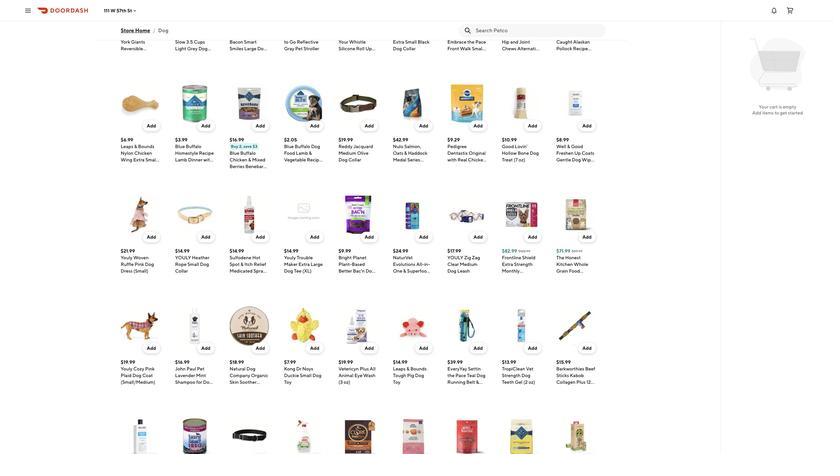 Task type: locate. For each thing, give the bounding box(es) containing it.
1 vertical spatial your
[[759, 104, 769, 110]]

0 horizontal spatial with
[[203, 157, 213, 162]]

0 horizontal spatial up
[[366, 46, 372, 51]]

up left coats
[[574, 150, 581, 156]]

dogs left (25
[[447, 177, 458, 182]]

(25
[[459, 177, 467, 182]]

2 horizontal spatial extra
[[393, 39, 404, 45]]

0 vertical spatial extra
[[393, 39, 404, 45]]

lb) inside the instinct wild caught alaskan pollock recipe raw dog food (2.7 lb)
[[565, 59, 571, 65]]

with right dinner
[[203, 157, 213, 162]]

dental down wing
[[131, 164, 145, 169]]

chews down the superfoods
[[413, 275, 427, 280]]

haddock
[[408, 150, 427, 156]]

dogs down mint
[[203, 380, 214, 385]]

treats inside $9.29 pedigree dentastix original with real chicken dog treats for small & medium dogs (25 ct)
[[457, 164, 470, 169]]

dental
[[230, 53, 244, 58], [131, 164, 145, 169]]

bounds up pig
[[410, 366, 427, 372]]

dog inside $14.99 pets first new york giants reversible small/medium dog bandana
[[121, 59, 130, 65]]

roll
[[356, 46, 365, 51]]

bottle
[[339, 59, 352, 65]]

0 horizontal spatial buffalo
[[186, 144, 201, 149]]

add for $16.99 john paul pet lavender mint shampoo for dogs & cats (16 oz)
[[201, 346, 210, 351]]

running
[[447, 380, 465, 385]]

$16.99 up john
[[175, 360, 190, 365]]

1 horizontal spatial collar
[[348, 157, 361, 162]]

chicken down "clusters"
[[556, 282, 574, 287]]

oz) inside $13.99 tropiclean vet strength dog teeth gel (2 oz)
[[529, 380, 535, 385]]

0 horizontal spatial large
[[244, 46, 256, 51]]

1 horizontal spatial to
[[775, 110, 779, 116]]

1 vertical spatial lb)
[[417, 177, 423, 182]]

treats down 12"
[[582, 386, 595, 392]]

feeder
[[175, 53, 190, 58]]

lb) down oat
[[581, 288, 586, 294]]

$14.99 up pets
[[121, 26, 135, 31]]

(small)
[[133, 268, 148, 274]]

oz) right (12.5
[[198, 177, 205, 182]]

coats
[[582, 150, 594, 156]]

$14.99 up rope
[[175, 248, 190, 254]]

youly up the ruffle
[[121, 255, 132, 260]]

dental inside wholehearted bacon smart smiles large dog dental treats (13.1 oz)
[[230, 53, 244, 58]]

plus down kabob on the right bottom
[[576, 380, 586, 385]]

leaps & bounds tough pig dog toy image
[[393, 306, 432, 346]]

plus inside $15.99 barkworthies beef sticks kabob collagen plus 12" dog chewy treats
[[576, 380, 586, 385]]

homestyle
[[175, 150, 198, 156]]

0 horizontal spatial $16.99
[[175, 360, 190, 365]]

treats inside $16.99 buy 2, save $3 blue buffalo chicken & mixed berries benebars immune support dog treats (9 oz)
[[239, 177, 252, 182]]

oz) inside $9.99 bright planet plant-based better bac'n dog treat (6 oz)
[[356, 275, 362, 280]]

oz) right (6 in the left of the page
[[356, 275, 362, 280]]

your
[[339, 39, 348, 45], [759, 104, 769, 110]]

blue down $3.99
[[175, 144, 185, 149]]

medal
[[393, 157, 406, 162]]

0 vertical spatial lamb
[[296, 150, 308, 156]]

youly inside $14.99 youly heather rope small dog collar
[[175, 255, 191, 260]]

$16.99 for john
[[175, 360, 190, 365]]

youly up rope
[[175, 255, 191, 260]]

1 vertical spatial pet
[[197, 366, 204, 372]]

buffalo inside '$3.99 blue buffalo homestyle recipe lamb dinner with garden vegetables dog food (12.5 oz)'
[[186, 144, 201, 149]]

1 horizontal spatial your
[[759, 104, 769, 110]]

ct) right (24
[[564, 164, 570, 169]]

reflective
[[297, 39, 318, 45]]

food down vegetables
[[175, 177, 186, 182]]

ct) inside $27.99 charlotte's web hip and joint chews alternative dog supplement chicken flavor (60 ct)
[[511, 66, 516, 71]]

1 horizontal spatial $16.99
[[230, 137, 244, 143]]

0 horizontal spatial youly
[[175, 255, 191, 260]]

dog inside $8.99 well & good freshen up coats gentle dog wipes (24 ct)
[[572, 157, 581, 162]]

ct) right (60
[[511, 66, 516, 71]]

1 vertical spatial pink
[[145, 366, 155, 372]]

$14.99 for leaps
[[393, 360, 407, 365]]

0 vertical spatial $16.99
[[230, 137, 244, 143]]

0 horizontal spatial for
[[196, 380, 202, 385]]

black inside $29.99 everyyay embrace the pace front walk small black dog harness
[[447, 53, 459, 58]]

1 vertical spatial for
[[196, 380, 202, 385]]

add for $8.99 well & good freshen up coats gentle dog wipes (24 ct)
[[582, 123, 592, 129]]

1 horizontal spatial for
[[230, 275, 236, 280]]

extra
[[393, 39, 404, 45], [133, 157, 144, 162], [298, 262, 310, 267]]

1 horizontal spatial lamb
[[296, 150, 308, 156]]

healing
[[230, 386, 246, 392]]

chicken up chew at the left of the page
[[134, 150, 152, 156]]

food down adult
[[393, 177, 404, 182]]

pace inside $39.99 everyyay settin the pace teal dog running belt & leash
[[456, 373, 466, 378]]

ct) inside $8.99 well & good freshen up coats gentle dog wipes (24 ct)
[[564, 164, 570, 169]]

oz) right (3 at left bottom
[[344, 380, 350, 385]]

toy down tough
[[393, 380, 400, 385]]

chew
[[146, 164, 158, 169]]

1 good from the left
[[502, 144, 514, 149]]

chicken up berries
[[230, 157, 247, 162]]

dog inside $9.29 pedigree dentastix original with real chicken dog treats for small & medium dogs (25 ct)
[[447, 164, 456, 169]]

$14.99 inside the $14.99 leaps & bounds tough pig dog toy
[[393, 360, 407, 365]]

for down medicated
[[230, 275, 236, 280]]

medium inside $17.99 youly zig zag clear medium dog leash
[[460, 262, 478, 267]]

oz) down 'smiles'
[[230, 59, 236, 65]]

medium inside $9.29 pedigree dentastix original with real chicken dog treats for small & medium dogs (25 ct)
[[464, 170, 482, 176]]

0 vertical spatial black
[[418, 39, 429, 45]]

everyyay for go
[[284, 33, 304, 38]]

0 vertical spatial plus
[[360, 366, 369, 372]]

0 horizontal spatial blue
[[175, 144, 185, 149]]

save
[[243, 144, 252, 149]]

1 horizontal spatial black
[[447, 53, 459, 58]]

blue down $2.05
[[284, 144, 294, 149]]

toy inside $7.99 kong dr noys duckie small dog toy
[[284, 380, 292, 385]]

dogs
[[447, 177, 458, 182], [236, 275, 247, 280], [203, 380, 214, 385]]

$27.99
[[502, 26, 516, 31]]

good inside $10.99 good lovin' hollow bone dog treat (7 oz)
[[502, 144, 514, 149]]

youly for youly trouble maker extra large dog tee (xl)
[[284, 255, 296, 260]]

$14.99 for pets
[[121, 26, 135, 31]]

food inside $42.99 nulo salmon, oats & haddock medal series ancient grains adult dry dog food (11.75 lb)
[[393, 177, 404, 182]]

add for $21.99 youly woven ruffle pink dog dress (small)
[[147, 234, 156, 240]]

recipe right vegetable
[[307, 157, 322, 162]]

$10.99 good lovin' hollow bone dog treat (7 oz)
[[502, 137, 539, 162]]

empty
[[783, 104, 796, 110]]

1 vertical spatial $16.99
[[175, 360, 190, 365]]

vegetables
[[175, 170, 199, 176]]

1 horizontal spatial youly
[[447, 255, 463, 260]]

1 horizontal spatial lb)
[[565, 59, 571, 65]]

0 vertical spatial pet
[[295, 46, 303, 51]]

0 vertical spatial collar
[[403, 46, 416, 51]]

1 vertical spatial medium
[[464, 170, 482, 176]]

medium left olive
[[339, 150, 356, 156]]

0 vertical spatial to
[[284, 39, 288, 45]]

&
[[134, 144, 137, 149], [567, 144, 570, 149], [309, 150, 312, 156], [404, 150, 407, 156], [248, 157, 251, 162], [460, 170, 463, 176], [241, 262, 244, 267], [403, 268, 406, 274], [575, 282, 578, 287], [407, 366, 409, 372], [476, 380, 479, 385], [175, 386, 178, 392]]

small inside $7.99 kong dr noys duckie small dog toy
[[300, 373, 312, 378]]

$19.99 for vetericyn
[[339, 360, 353, 365]]

blue buffalo life protection formula healthy weight chicken & brown rice dry adult dog food (30 lb) image
[[502, 418, 541, 454]]

frontline shield extra strength monthly protection flea & tick treatment for extra small dogs 5-10 lbs (6 ct) image
[[502, 195, 541, 234]]

oz) inside $2.05 blue buffalo dog food lamb & vegetable recipe (3.5 oz)
[[293, 164, 300, 169]]

food down the alaskan at the right top
[[576, 53, 587, 58]]

reddy inside reddy jacquard extra small black dog collar
[[393, 33, 407, 38]]

collar inside $14.99 youly heather rope small dog collar
[[175, 268, 188, 274]]

empty retail cart image
[[746, 33, 809, 96]]

0 vertical spatial treat
[[502, 157, 513, 162]]

dog inside $10.99 good lovin' hollow bone dog treat (7 oz)
[[530, 150, 539, 156]]

(7
[[514, 157, 518, 162]]

organic
[[251, 373, 268, 378]]

$82.99
[[502, 248, 517, 254]]

youly cozy pink plaid dog coat (small/medium) image
[[121, 306, 160, 346]]

0 vertical spatial pink
[[135, 262, 144, 267]]

vegetable
[[284, 157, 306, 162]]

cats
[[179, 386, 189, 392]]

0 horizontal spatial leaps
[[121, 144, 133, 149]]

youly inside $21.99 youly woven ruffle pink dog dress (small)
[[121, 255, 132, 260]]

1 youly from the left
[[175, 255, 191, 260]]

treat down better
[[339, 275, 349, 280]]

$6.99
[[121, 137, 133, 143]]

& inside $2.05 blue buffalo dog food lamb & vegetable recipe (3.5 oz)
[[309, 150, 312, 156]]

immune
[[230, 170, 247, 176]]

add for $3.99 blue buffalo homestyle recipe lamb dinner with garden vegetables dog food (12.5 oz)
[[201, 123, 210, 129]]

add for $19.99 reddy jacquard medium olive dog collar
[[365, 123, 374, 129]]

everyyay up 3.5
[[175, 33, 195, 38]]

well & good freshen up coats gentle dog wipes (24 ct) image
[[556, 84, 596, 123]]

$42.99 nulo salmon, oats & haddock medal series ancient grains adult dry dog food (11.75 lb)
[[393, 137, 427, 182]]

$14.99 up maker on the bottom left of page
[[284, 248, 298, 254]]

1 horizontal spatial buffalo
[[240, 150, 256, 156]]

blue buffalo homestyle recipe lamb dinner with garden vegetables dog food (12.5 oz) image
[[175, 84, 214, 123]]

1 vertical spatial lamb
[[175, 157, 187, 162]]

walk
[[460, 46, 471, 51]]

1 horizontal spatial pace
[[475, 39, 486, 45]]

lb) right the (11.75
[[417, 177, 423, 182]]

medium down for
[[464, 170, 482, 176]]

0 horizontal spatial pace
[[456, 373, 466, 378]]

maker
[[284, 262, 298, 267]]

1 vertical spatial bounds
[[410, 366, 427, 372]]

balm
[[247, 386, 258, 392]]

evolutions
[[393, 262, 415, 267]]

buffalo down save at the left top of the page
[[240, 150, 256, 156]]

ct) inside the $24.99 naturvet evolutions all-in- one & superfoods dog soft chews (90 ct)
[[402, 282, 407, 287]]

medium
[[339, 150, 356, 156], [464, 170, 482, 176], [460, 262, 478, 267]]

& inside the $71.99 $89.99 the honest kitchen whole grain food clusters dog food chicken & oat recipe (20 lb)
[[575, 282, 578, 287]]

add for $15.99 barkworthies beef sticks kabob collagen plus 12" dog chewy treats
[[582, 346, 592, 351]]

oz) right (7
[[519, 157, 525, 162]]

everyyay down the $39.99
[[447, 366, 467, 372]]

& inside $9.29 pedigree dentastix original with real chicken dog treats for small & medium dogs (25 ct)
[[460, 170, 463, 176]]

$16.99 inside $16.99 buy 2, save $3 blue buffalo chicken & mixed berries benebars immune support dog treats (9 oz)
[[230, 137, 244, 143]]

grain
[[556, 268, 568, 274]]

leash down clear
[[457, 268, 470, 274]]

pink up coat
[[145, 366, 155, 372]]

0 vertical spatial up
[[366, 46, 372, 51]]

jacquard inside "$19.99 reddy jacquard medium olive dog collar"
[[353, 144, 373, 149]]

oz) down vegetable
[[293, 164, 300, 169]]

your up the items
[[759, 104, 769, 110]]

plaid
[[121, 373, 132, 378]]

add for $17.99 youly zig zag clear medium dog leash
[[474, 234, 483, 240]]

$15.99 barkworthies beef sticks kabob collagen plus 12" dog chewy treats
[[556, 360, 595, 392]]

treat inside $9.99 bright planet plant-based better bac'n dog treat (6 oz)
[[339, 275, 349, 280]]

0 vertical spatial lb)
[[565, 59, 571, 65]]

everyyay inside 'everyyay places to go reflective gray pet stroller'
[[284, 33, 304, 38]]

youly for small
[[175, 255, 191, 260]]

$16.99
[[230, 137, 244, 143], [175, 360, 190, 365]]

bounds inside $6.99 leaps & bounds nylon chicken wing extra small dog dental chew toy
[[138, 144, 154, 149]]

dog inside $6.99 leaps & bounds nylon chicken wing extra small dog dental chew toy
[[121, 164, 130, 169]]

instinct wild caught alaskan pollock recipe raw dog food (2.7 lb)
[[556, 33, 590, 65]]

1 horizontal spatial dental
[[230, 53, 244, 58]]

youly down $17.99
[[447, 255, 463, 260]]

up right roll
[[366, 46, 372, 51]]

wholehearted grain free beef recipe tender tidbits dog training treats (6 oz) image
[[447, 418, 487, 454]]

real
[[458, 157, 467, 162]]

everyyay settin the pace teal dog running belt & leash image
[[447, 306, 487, 346]]

large up the (xl)
[[311, 262, 323, 267]]

lb) inside the $71.99 $89.99 the honest kitchen whole grain food clusters dog food chicken & oat recipe (20 lb)
[[581, 288, 586, 294]]

the inside $39.99 everyyay settin the pace teal dog running belt & leash
[[447, 373, 455, 378]]

oz)
[[230, 59, 236, 65], [519, 157, 525, 162], [293, 164, 300, 169], [198, 177, 205, 182], [259, 177, 265, 182], [254, 275, 260, 280], [356, 275, 362, 280], [344, 380, 350, 385], [529, 380, 535, 385], [197, 386, 203, 392], [234, 393, 240, 398]]

buffalo down $2.05
[[295, 144, 310, 149]]

for inside '$14.99 sulfodene hot spot & itch relief medicated spray for dogs (8 oz)'
[[230, 275, 236, 280]]

reddy jacquard medium olive dog collar image
[[339, 84, 378, 123]]

blue inside $16.99 buy 2, save $3 blue buffalo chicken & mixed berries benebars immune support dog treats (9 oz)
[[230, 150, 239, 156]]

bounds for pig
[[410, 366, 427, 372]]

the up the running
[[447, 373, 455, 378]]

0 vertical spatial leash
[[457, 268, 470, 274]]

everyyay up the whistle
[[339, 33, 358, 38]]

add for $9.29 pedigree dentastix original with real chicken dog treats for small & medium dogs (25 ct)
[[474, 123, 483, 129]]

your up silicone
[[339, 39, 348, 45]]

2 horizontal spatial buffalo
[[295, 144, 310, 149]]

relief
[[254, 262, 266, 267]]

chicken down 'original'
[[468, 157, 486, 162]]

go
[[289, 39, 296, 45]]

1 horizontal spatial bounds
[[410, 366, 427, 372]]

0 vertical spatial the
[[467, 39, 475, 45]]

$3.99 blue buffalo homestyle recipe lamb dinner with garden vegetables dog food (12.5 oz)
[[175, 137, 214, 182]]

0 vertical spatial dogs
[[447, 177, 458, 182]]

youly up plaid
[[121, 366, 132, 372]]

gentle
[[556, 157, 571, 162]]

$21.99 youly woven ruffle pink dog dress (small)
[[121, 248, 154, 274]]

1 horizontal spatial good
[[571, 144, 583, 149]]

medium down zig
[[460, 262, 478, 267]]

pet
[[295, 46, 303, 51], [197, 366, 204, 372]]

recipe inside $2.05 blue buffalo dog food lamb & vegetable recipe (3.5 oz)
[[307, 157, 322, 162]]

0 horizontal spatial jacquard
[[353, 144, 373, 149]]

2 with from the left
[[447, 157, 457, 162]]

3.5
[[186, 39, 193, 45]]

lb) right (2.7
[[565, 59, 571, 65]]

leaps down $6.99
[[121, 144, 133, 149]]

0 horizontal spatial plus
[[360, 366, 369, 372]]

$2.05
[[284, 137, 297, 143]]

1 horizontal spatial treat
[[502, 157, 513, 162]]

1 vertical spatial jacquard
[[353, 144, 373, 149]]

eye
[[354, 373, 362, 378]]

1 vertical spatial extra
[[133, 157, 144, 162]]

pace
[[475, 39, 486, 45], [456, 373, 466, 378]]

$16.99 up buy
[[230, 137, 244, 143]]

belt
[[466, 380, 475, 385]]

nulo salmon, oats & haddock medal series ancient grains adult dry dog food (11.75 lb) image
[[393, 84, 432, 123]]

0 horizontal spatial chews
[[413, 275, 427, 280]]

0 horizontal spatial dental
[[131, 164, 145, 169]]

dress
[[121, 268, 133, 274]]

company
[[230, 373, 250, 378]]

1 vertical spatial plus
[[576, 380, 586, 385]]

to left get
[[775, 110, 779, 116]]

$14.99 up tough
[[393, 360, 407, 365]]

1 horizontal spatial plus
[[576, 380, 586, 385]]

dogs down medicated
[[236, 275, 247, 280]]

0 vertical spatial dental
[[230, 53, 244, 58]]

0 horizontal spatial dogs
[[203, 380, 214, 385]]

$14.99 sulfodene hot spot & itch relief medicated spray for dogs (8 oz)
[[230, 248, 266, 280]]

$13.99
[[502, 360, 516, 365]]

pink
[[135, 262, 144, 267], [145, 366, 155, 372]]

add for $24.99 naturvet evolutions all-in- one & superfoods dog soft chews (90 ct)
[[419, 234, 428, 240]]

everyyay for slow
[[175, 33, 195, 38]]

0 horizontal spatial good
[[502, 144, 514, 149]]

add for $14.99 leaps & bounds tough pig dog toy
[[419, 346, 428, 351]]

everyyay inside everyyay wet your whistle silicone roll up travel water bottle
[[339, 33, 358, 38]]

dog inside the instinct wild caught alaskan pollock recipe raw dog food (2.7 lb)
[[567, 53, 575, 58]]

oz) right (9
[[259, 177, 265, 182]]

& inside the $14.99 leaps & bounds tough pig dog toy
[[407, 366, 409, 372]]

1 vertical spatial reddy
[[339, 144, 352, 149]]

1 horizontal spatial reddy
[[393, 33, 407, 38]]

natural balance limited ingredient diets salmon & brown rice dry dog food (4 lb) image
[[393, 418, 432, 454]]

1 horizontal spatial leaps
[[393, 366, 406, 372]]

everyyay up embrace
[[447, 33, 467, 38]]

bounds for chicken
[[138, 144, 154, 149]]

large inside $14.99 youly trouble maker extra large dog tee (xl)
[[311, 262, 323, 267]]

places
[[305, 33, 319, 38]]

2 good from the left
[[571, 144, 583, 149]]

& inside $42.99 nulo salmon, oats & haddock medal series ancient grains adult dry dog food (11.75 lb)
[[404, 150, 407, 156]]

recipe inside '$3.99 blue buffalo homestyle recipe lamb dinner with garden vegetables dog food (12.5 oz)'
[[199, 150, 214, 156]]

toy down wing
[[121, 170, 128, 176]]

$19.99
[[339, 137, 353, 143], [121, 360, 135, 365], [339, 360, 353, 365]]

57th
[[116, 8, 126, 13]]

dog inside $17.99 youly zig zag clear medium dog leash
[[447, 268, 456, 274]]

pet up mint
[[197, 366, 204, 372]]

0 vertical spatial chews
[[502, 46, 516, 51]]

for down mint
[[196, 380, 202, 385]]

up inside everyyay wet your whistle silicone roll up travel water bottle
[[366, 46, 372, 51]]

add for $14.99 youly heather rope small dog collar
[[201, 234, 210, 240]]

toy inside $6.99 leaps & bounds nylon chicken wing extra small dog dental chew toy
[[121, 170, 128, 176]]

$3
[[253, 144, 257, 149]]

bacon
[[230, 39, 243, 45]]

dental down 'smiles'
[[230, 53, 244, 58]]

youly trouble maker extra large dog tee (xl) image
[[284, 195, 323, 234]]

2 horizontal spatial dogs
[[447, 177, 458, 182]]

$14.99
[[121, 26, 135, 31], [175, 248, 190, 254], [230, 248, 244, 254], [284, 248, 298, 254], [393, 360, 407, 365]]

leaps up tough
[[393, 366, 406, 372]]

blue inside '$3.99 blue buffalo homestyle recipe lamb dinner with garden vegetables dog food (12.5 oz)'
[[175, 144, 185, 149]]

blue down buy
[[230, 150, 239, 156]]

the
[[467, 39, 475, 45], [447, 373, 455, 378]]

add for $10.99 good lovin' hollow bone dog treat (7 oz)
[[528, 123, 537, 129]]

good up coats
[[571, 144, 583, 149]]

all
[[370, 366, 376, 372]]

plus up wash
[[360, 366, 369, 372]]

oz) right (2
[[529, 380, 535, 385]]

well & good flea & tick treatment dog shampoo (16 oz) image
[[121, 418, 160, 454]]

recipe up dinner
[[199, 150, 214, 156]]

small
[[405, 39, 417, 45], [472, 46, 484, 51], [145, 157, 157, 162], [447, 170, 459, 176], [187, 262, 199, 267], [300, 373, 312, 378]]

youly up maker on the bottom left of page
[[284, 255, 296, 260]]

1 vertical spatial collar
[[348, 157, 361, 162]]

the inside $29.99 everyyay embrace the pace front walk small black dog harness
[[467, 39, 475, 45]]

leash
[[457, 268, 470, 274], [447, 386, 460, 392]]

treat down hollow
[[502, 157, 513, 162]]

$14.99 up sulfodene
[[230, 248, 244, 254]]

grains
[[411, 164, 424, 169]]

smart
[[244, 39, 257, 45]]

$19.99 reddy jacquard medium olive dog collar
[[339, 137, 373, 162]]

reddy jacquard extra small black dog collar
[[393, 33, 429, 51]]

dinner
[[188, 157, 202, 162]]

1 vertical spatial treat
[[339, 275, 349, 280]]

1 horizontal spatial up
[[574, 150, 581, 156]]

1 horizontal spatial chews
[[502, 46, 516, 51]]

good
[[502, 144, 514, 149], [571, 144, 583, 149]]

front
[[447, 46, 459, 51]]

buffalo inside $16.99 buy 2, save $3 blue buffalo chicken & mixed berries benebars immune support dog treats (9 oz)
[[240, 150, 256, 156]]

treats down real
[[457, 164, 470, 169]]

leaps
[[121, 144, 133, 149], [393, 366, 406, 372]]

1 vertical spatial large
[[311, 262, 323, 267]]

& inside the $24.99 naturvet evolutions all-in- one & superfoods dog soft chews (90 ct)
[[403, 268, 406, 274]]

0 vertical spatial jacquard
[[408, 33, 428, 38]]

extra inside $6.99 leaps & bounds nylon chicken wing extra small dog dental chew toy
[[133, 157, 144, 162]]

the for running
[[447, 373, 455, 378]]

youly for clear
[[447, 255, 463, 260]]

add for $42.99 nulo salmon, oats & haddock medal series ancient grains adult dry dog food (11.75 lb)
[[419, 123, 428, 129]]

pink up (small)
[[135, 262, 144, 267]]

food down whole
[[569, 268, 580, 274]]

1 vertical spatial black
[[447, 53, 459, 58]]

pace right embrace
[[475, 39, 486, 45]]

(small/medium)
[[121, 380, 155, 385]]

good down $10.99
[[502, 144, 514, 149]]

2 vertical spatial medium
[[460, 262, 478, 267]]

0 horizontal spatial black
[[418, 39, 429, 45]]

treats left (9
[[239, 177, 252, 182]]

add for $2.05 blue buffalo dog food lamb & vegetable recipe (3.5 oz)
[[310, 123, 319, 129]]

0 vertical spatial reddy
[[393, 33, 407, 38]]

0 horizontal spatial treat
[[339, 275, 349, 280]]

add for $14.99 sulfodene hot spot & itch relief medicated spray for dogs (8 oz)
[[256, 234, 265, 240]]

large down smart
[[244, 46, 256, 51]]

buffalo inside $2.05 blue buffalo dog food lamb & vegetable recipe (3.5 oz)
[[295, 144, 310, 149]]

everyyay up go
[[284, 33, 304, 38]]

0 horizontal spatial toy
[[121, 170, 128, 176]]

0 horizontal spatial the
[[447, 373, 455, 378]]

dog inside $21.99 youly woven ruffle pink dog dress (small)
[[145, 262, 154, 267]]

treats left (13.1
[[245, 53, 258, 58]]

recipe inside the instinct wild caught alaskan pollock recipe raw dog food (2.7 lb)
[[573, 46, 588, 51]]

youly for youly woven ruffle pink dog dress (small)
[[121, 255, 132, 260]]

recipe left (20
[[556, 288, 571, 294]]

1 horizontal spatial toy
[[284, 380, 292, 385]]

lamb up vegetable
[[296, 150, 308, 156]]

add for $6.99 leaps & bounds nylon chicken wing extra small dog dental chew toy
[[147, 123, 156, 129]]

chews down hip
[[502, 46, 516, 51]]

oz) right (1
[[234, 393, 240, 398]]

0 horizontal spatial reddy
[[339, 144, 352, 149]]

ct) down 'soft'
[[402, 282, 407, 287]]

1 with from the left
[[203, 157, 213, 162]]

0 vertical spatial bounds
[[138, 144, 154, 149]]

buffalo up homestyle
[[186, 144, 201, 149]]

1 horizontal spatial dogs
[[236, 275, 247, 280]]

0 horizontal spatial pet
[[197, 366, 204, 372]]

& inside $6.99 leaps & bounds nylon chicken wing extra small dog dental chew toy
[[134, 144, 137, 149]]

2 vertical spatial extra
[[298, 262, 310, 267]]

black
[[418, 39, 429, 45], [447, 53, 459, 58]]

dog inside "$19.99 reddy jacquard medium olive dog collar"
[[339, 157, 347, 162]]

dry
[[406, 170, 413, 176]]

1 horizontal spatial pink
[[145, 366, 155, 372]]

kabob
[[570, 373, 584, 378]]

ct) right (25
[[467, 177, 473, 182]]

0 horizontal spatial bounds
[[138, 144, 154, 149]]

2 youly from the left
[[447, 255, 463, 260]]

0 vertical spatial pace
[[475, 39, 486, 45]]

1 horizontal spatial large
[[311, 262, 323, 267]]

0 vertical spatial your
[[339, 39, 348, 45]]

everyyay inside $39.99 everyyay settin the pace teal dog running belt & leash
[[447, 366, 467, 372]]

2 horizontal spatial toy
[[393, 380, 400, 385]]

food up vegetable
[[284, 150, 295, 156]]

pace up the running
[[456, 373, 466, 378]]

to left go
[[284, 39, 288, 45]]

everyyay for whistle
[[339, 33, 358, 38]]

$19.99 inside "$19.99 reddy jacquard medium olive dog collar"
[[339, 137, 353, 143]]

dog inside the $14.99 leaps & bounds tough pig dog toy
[[415, 373, 424, 378]]

add for $13.99 tropiclean vet strength dog teeth gel (2 oz)
[[528, 346, 537, 351]]

toy for $14.99 leaps & bounds tough pig dog toy
[[393, 380, 400, 385]]

lamb up garden on the top
[[175, 157, 187, 162]]

1 vertical spatial the
[[447, 373, 455, 378]]

oz) inside $19.99 vetericyn plus all animal eye wash (3 oz)
[[344, 380, 350, 385]]

all-
[[416, 262, 424, 267]]

chicken up (60
[[502, 59, 520, 65]]

treats
[[245, 53, 258, 58], [457, 164, 470, 169], [239, 177, 252, 182], [582, 386, 595, 392]]

recipe down the alaskan at the right top
[[573, 46, 588, 51]]

Search Petco search field
[[476, 27, 600, 34]]

(6
[[350, 275, 355, 280]]

1 vertical spatial leash
[[447, 386, 460, 392]]

add for $7.99 kong dr noys duckie small dog toy
[[310, 346, 319, 351]]

1 horizontal spatial pet
[[295, 46, 303, 51]]

0 horizontal spatial lb)
[[417, 177, 423, 182]]

1 horizontal spatial extra
[[298, 262, 310, 267]]

oz) right (16
[[197, 386, 203, 392]]

it
[[207, 33, 210, 38]]

1 vertical spatial leaps
[[393, 366, 406, 372]]

2 horizontal spatial blue
[[284, 144, 294, 149]]

noys
[[302, 366, 313, 372]]

1 vertical spatial pace
[[456, 373, 466, 378]]



Task type: vqa. For each thing, say whether or not it's contained in the screenshot.
near corresponding to Smoothie near me
no



Task type: describe. For each thing, give the bounding box(es) containing it.
& inside $8.99 well & good freshen up coats gentle dog wipes (24 ct)
[[567, 144, 570, 149]]

flavor
[[521, 59, 534, 65]]

111 w 57th st button
[[104, 8, 137, 13]]

earth rated lavender scented dog poop bag (315 ct) image
[[556, 418, 596, 454]]

the for small
[[467, 39, 475, 45]]

collar for small
[[403, 46, 416, 51]]

and
[[510, 39, 518, 45]]

natural dog company organic skin soother healing balm tin (1 oz) image
[[230, 306, 269, 346]]

jacquard inside reddy jacquard extra small black dog collar
[[408, 33, 428, 38]]

oz) inside $18.99 natural dog company organic skin soother healing balm tin (1 oz)
[[234, 393, 240, 398]]

small inside $14.99 youly heather rope small dog collar
[[187, 262, 199, 267]]

spray
[[253, 268, 266, 274]]

buffalo for $2.05
[[295, 144, 310, 149]]

naturvet
[[393, 255, 413, 260]]

(16
[[190, 386, 196, 392]]

leaps for leaps & bounds tough pig dog toy
[[393, 366, 406, 372]]

skin
[[230, 380, 239, 385]]

add for $14.99 youly trouble maker extra large dog tee (xl)
[[310, 234, 319, 240]]

whistle
[[349, 39, 366, 45]]

water
[[352, 53, 365, 58]]

good inside $8.99 well & good freshen up coats gentle dog wipes (24 ct)
[[571, 144, 583, 149]]

the honest kitchen whole grain food clusters dog food chicken & oat recipe (20 lb) image
[[556, 195, 596, 234]]

$122.99
[[518, 249, 530, 253]]

& inside '$14.99 sulfodene hot spot & itch relief medicated spray for dogs (8 oz)'
[[241, 262, 244, 267]]

pace for small
[[475, 39, 486, 45]]

is
[[779, 104, 782, 110]]

dog inside $7.99 kong dr noys duckie small dog toy
[[313, 373, 321, 378]]

add for $19.99 youly cozy pink plaid dog coat (small/medium)
[[147, 346, 156, 351]]

dog inside $14.99 youly trouble maker extra large dog tee (xl)
[[284, 268, 293, 274]]

medium inside "$19.99 reddy jacquard medium olive dog collar"
[[339, 150, 356, 156]]

wild
[[573, 33, 584, 38]]

charlotte's
[[502, 33, 525, 38]]

& inside $16.99 buy 2, save $3 blue buffalo chicken & mixed berries benebars immune support dog treats (9 oz)
[[248, 157, 251, 162]]

new
[[142, 33, 151, 38]]

the
[[556, 255, 564, 260]]

add inside your cart is empty add items to get started
[[752, 110, 761, 116]]

bright
[[339, 255, 352, 260]]

harness
[[447, 59, 464, 65]]

ct) inside $9.29 pedigree dentastix original with real chicken dog treats for small & medium dogs (25 ct)
[[467, 177, 473, 182]]

dog inside $16.99 buy 2, save $3 blue buffalo chicken & mixed berries benebars immune support dog treats (9 oz)
[[230, 177, 239, 182]]

light
[[175, 46, 186, 51]]

dog inside $27.99 charlotte's web hip and joint chews alternative dog supplement chicken flavor (60 ct)
[[502, 53, 511, 58]]

& inside the $16.99 john paul pet lavender mint shampoo for dogs & cats (16 oz)
[[175, 386, 178, 392]]

lamb for recipe
[[296, 150, 308, 156]]

hollow
[[502, 150, 517, 156]]

pig
[[407, 373, 414, 378]]

dog inside $29.99 everyyay embrace the pace front walk small black dog harness
[[460, 53, 469, 58]]

oz) inside the $16.99 john paul pet lavender mint shampoo for dogs & cats (16 oz)
[[197, 386, 203, 392]]

benebars
[[245, 164, 265, 169]]

youly for youly cozy pink plaid dog coat (small/medium)
[[121, 366, 132, 372]]

(2.7
[[556, 59, 564, 65]]

collar for rope
[[175, 268, 188, 274]]

$14.99 for youly
[[175, 248, 190, 254]]

$9.29
[[447, 137, 460, 143]]

chicken inside $27.99 charlotte's web hip and joint chews alternative dog supplement chicken flavor (60 ct)
[[502, 59, 520, 65]]

dog inside $2.05 blue buffalo dog food lamb & vegetable recipe (3.5 oz)
[[311, 144, 320, 149]]

dog inside $9.99 bright planet plant-based better bac'n dog treat (6 oz)
[[366, 268, 375, 274]]

small inside $6.99 leaps & bounds nylon chicken wing extra small dog dental chew toy
[[145, 157, 157, 162]]

oz) inside '$14.99 sulfodene hot spot & itch relief medicated spray for dogs (8 oz)'
[[254, 275, 260, 280]]

chicken inside $9.29 pedigree dentastix original with real chicken dog treats for small & medium dogs (25 ct)
[[468, 157, 486, 162]]

food inside '$3.99 blue buffalo homestyle recipe lamb dinner with garden vegetables dog food (12.5 oz)'
[[175, 177, 186, 182]]

blue buffalo dog food lamb & vegetable recipe (3.5 oz) image
[[284, 84, 323, 123]]

wholehearted bacon smart smiles large dog dental treats (13.1 oz)
[[230, 33, 268, 65]]

black inside reddy jacquard extra small black dog collar
[[418, 39, 429, 45]]

animal
[[339, 373, 353, 378]]

everyyay places to go reflective gray pet stroller
[[284, 33, 319, 51]]

buffalo for $3.99
[[186, 144, 201, 149]]

smiles
[[230, 46, 243, 51]]

$24.99
[[393, 248, 408, 254]]

$82.99 $122.99
[[502, 248, 530, 254]]

oz) inside $10.99 good lovin' hollow bone dog treat (7 oz)
[[519, 157, 525, 162]]

dog inside $39.99 everyyay settin the pace teal dog running belt & leash
[[477, 373, 486, 378]]

add for $18.99 natural dog company organic skin soother healing balm tin (1 oz)
[[256, 346, 265, 351]]

notification bell image
[[770, 6, 778, 14]]

$24.99 naturvet evolutions all-in- one & superfoods dog soft chews (90 ct)
[[393, 248, 432, 287]]

vetericyn
[[339, 366, 359, 372]]

blue for blue buffalo dog food lamb & vegetable recipe (3.5 oz)
[[284, 144, 294, 149]]

with inside '$3.99 blue buffalo homestyle recipe lamb dinner with garden vegetables dog food (12.5 oz)'
[[203, 157, 213, 162]]

(13.1
[[259, 53, 268, 58]]

dog inside reddy jacquard extra small black dog collar
[[393, 46, 402, 51]]

$27.99 charlotte's web hip and joint chews alternative dog supplement chicken flavor (60 ct)
[[502, 26, 541, 71]]

extra inside reddy jacquard extra small black dog collar
[[393, 39, 404, 45]]

youly zig zag clear medium dog leash image
[[447, 195, 487, 234]]

strength
[[502, 373, 521, 378]]

$71.99 $89.99 the honest kitchen whole grain food clusters dog food chicken & oat recipe (20 lb)
[[556, 248, 596, 294]]

natural balance grain-free wet dog food sweet potato & venison formula (13 oz) image
[[175, 418, 214, 454]]

lamb for garden
[[175, 157, 187, 162]]

$19.99 for reddy
[[339, 137, 353, 143]]

whole
[[574, 262, 588, 267]]

food up oat
[[585, 275, 596, 280]]

kong dr noys duckie small dog toy image
[[284, 306, 323, 346]]

dog inside '$3.99 blue buffalo homestyle recipe lamb dinner with garden vegetables dog food (12.5 oz)'
[[200, 170, 209, 176]]

pink inside $21.99 youly woven ruffle pink dog dress (small)
[[135, 262, 144, 267]]

0 items, open order cart image
[[786, 6, 794, 14]]

large inside wholehearted bacon smart smiles large dog dental treats (13.1 oz)
[[244, 46, 256, 51]]

embrace
[[447, 39, 466, 45]]

good lovin' hollow bone dog treat (7 oz) image
[[502, 84, 541, 123]]

berries
[[230, 164, 244, 169]]

add for $39.99 everyyay settin the pace teal dog running belt & leash
[[474, 346, 483, 351]]

nature's miracle cat urine destroyer (32 oz) image
[[284, 418, 323, 454]]

ruffle
[[121, 262, 134, 267]]

duckie
[[284, 373, 299, 378]]

$3.99
[[175, 137, 188, 143]]

tropiclean vet strength dog teeth gel (2 oz) image
[[502, 306, 541, 346]]

dr
[[296, 366, 301, 372]]

salmon,
[[404, 144, 421, 149]]

dog inside $19.99 youly cozy pink plaid dog coat (small/medium)
[[132, 373, 141, 378]]

toy for $7.99 kong dr noys duckie small dog toy
[[284, 380, 292, 385]]

zag
[[472, 255, 480, 260]]

everyyay take it slow 3.5 cups light grey dog feeder
[[175, 33, 210, 58]]

bright planet plant-based better bac'n dog treat (6 oz) image
[[339, 195, 378, 234]]

chicken inside $16.99 buy 2, save $3 blue buffalo chicken & mixed berries benebars immune support dog treats (9 oz)
[[230, 157, 247, 162]]

leaps & bounds nylon chicken wing extra small dog dental chew toy image
[[121, 84, 160, 123]]

add for $71.99 $89.99 the honest kitchen whole grain food clusters dog food chicken & oat recipe (20 lb)
[[582, 234, 592, 240]]

$16.99 john paul pet lavender mint shampoo for dogs & cats (16 oz)
[[175, 360, 214, 392]]

settin
[[468, 366, 481, 372]]

travel
[[339, 53, 351, 58]]

garden
[[175, 164, 191, 169]]

chewy
[[566, 386, 581, 392]]

blue for blue buffalo homestyle recipe lamb dinner with garden vegetables dog food (12.5 oz)
[[175, 144, 185, 149]]

lb) inside $42.99 nulo salmon, oats & haddock medal series ancient grains adult dry dog food (11.75 lb)
[[417, 177, 423, 182]]

teal
[[467, 373, 476, 378]]

add for $19.99 vetericyn plus all animal eye wash (3 oz)
[[365, 346, 374, 351]]

small/medium
[[121, 53, 152, 58]]

open menu image
[[24, 6, 32, 14]]

$7.99 kong dr noys duckie small dog toy
[[284, 360, 321, 385]]

medicated
[[230, 268, 253, 274]]

leaps for leaps & bounds nylon chicken wing extra small dog dental chew toy
[[121, 144, 133, 149]]

$16.99 for buy
[[230, 137, 244, 143]]

treat inside $10.99 good lovin' hollow bone dog treat (7 oz)
[[502, 157, 513, 162]]

tee
[[294, 268, 302, 274]]

dogs inside the $16.99 john paul pet lavender mint shampoo for dogs & cats (16 oz)
[[203, 380, 214, 385]]

freshen
[[556, 150, 574, 156]]

add for $9.99 bright planet plant-based better bac'n dog treat (6 oz)
[[365, 234, 374, 240]]

buy
[[231, 144, 238, 149]]

rope
[[175, 262, 187, 267]]

plus inside $19.99 vetericyn plus all animal eye wash (3 oz)
[[360, 366, 369, 372]]

pet inside 'everyyay places to go reflective gray pet stroller'
[[295, 46, 303, 51]]

food inside the instinct wild caught alaskan pollock recipe raw dog food (2.7 lb)
[[576, 53, 587, 58]]

in-
[[424, 262, 430, 267]]

youly heather rope small dog collar image
[[175, 195, 214, 234]]

$14.99 for youly
[[284, 248, 298, 254]]

reddy inside "$19.99 reddy jacquard medium olive dog collar"
[[339, 144, 352, 149]]

$16.99 buy 2, save $3 blue buffalo chicken & mixed berries benebars immune support dog treats (9 oz)
[[230, 137, 265, 182]]

sulfodene hot spot & itch relief medicated spray for dogs (8 oz) image
[[230, 195, 269, 234]]

chicken inside the $71.99 $89.99 the honest kitchen whole grain food clusters dog food chicken & oat recipe (20 lb)
[[556, 282, 574, 287]]

honest
[[565, 255, 581, 260]]

dog inside $42.99 nulo salmon, oats & haddock medal series ancient grains adult dry dog food (11.75 lb)
[[414, 170, 423, 176]]

with inside $9.29 pedigree dentastix original with real chicken dog treats for small & medium dogs (25 ct)
[[447, 157, 457, 162]]

hip
[[502, 39, 509, 45]]

barkworthies beef sticks kabob collagen plus 12" dog chewy treats image
[[556, 306, 596, 346]]

john paul pet lavender mint shampoo for dogs & cats (16 oz) image
[[175, 306, 214, 346]]

naturvet evolutions all-in-one & superfoods dog soft chews (90 ct) image
[[393, 195, 432, 234]]

dog inside wholehearted bacon smart smiles large dog dental treats (13.1 oz)
[[257, 46, 266, 51]]

trouble
[[297, 255, 313, 260]]

collar for medium
[[348, 157, 361, 162]]

your cart is empty add items to get started
[[752, 104, 803, 116]]

to inside your cart is empty add items to get started
[[775, 110, 779, 116]]

one
[[393, 268, 402, 274]]

your inside everyyay wet your whistle silicone roll up travel water bottle
[[339, 39, 348, 45]]

pedigree dentastix original with real chicken dog treats for small & medium dogs (25 ct) image
[[447, 84, 487, 123]]

recipe inside the $71.99 $89.99 the honest kitchen whole grain food clusters dog food chicken & oat recipe (20 lb)
[[556, 288, 571, 294]]

oats
[[393, 150, 403, 156]]

wellness grain free core rawrev deboned turkey meal & chicken meal dry dog food (4 lb) image
[[339, 418, 378, 454]]

food inside $2.05 blue buffalo dog food lamb & vegetable recipe (3.5 oz)
[[284, 150, 295, 156]]

cozy
[[133, 366, 144, 372]]

joint
[[519, 39, 530, 45]]

paul
[[187, 366, 196, 372]]

$13.99 tropiclean vet strength dog teeth gel (2 oz)
[[502, 360, 535, 385]]

$19.99 youly cozy pink plaid dog coat (small/medium)
[[121, 360, 155, 385]]

everyyay inside $29.99 everyyay embrace the pace front walk small black dog harness
[[447, 33, 467, 38]]

dog inside the $24.99 naturvet evolutions all-in- one & superfoods dog soft chews (90 ct)
[[393, 275, 402, 280]]

dogs inside '$14.99 sulfodene hot spot & itch relief medicated spray for dogs (8 oz)'
[[236, 275, 247, 280]]

dental inside $6.99 leaps & bounds nylon chicken wing extra small dog dental chew toy
[[131, 164, 145, 169]]

everyyay martingale medium black dog collar image
[[230, 418, 269, 454]]

2,
[[239, 144, 243, 149]]

clear
[[447, 262, 459, 267]]

$9.29 pedigree dentastix original with real chicken dog treats for small & medium dogs (25 ct)
[[447, 137, 486, 182]]

$8.99
[[556, 137, 569, 143]]

dog inside $14.99 youly heather rope small dog collar
[[200, 262, 209, 267]]

oz) inside $16.99 buy 2, save $3 blue buffalo chicken & mixed berries benebars immune support dog treats (9 oz)
[[259, 177, 265, 182]]

(8
[[248, 275, 253, 280]]

store
[[121, 27, 134, 34]]

leash inside $17.99 youly zig zag clear medium dog leash
[[457, 268, 470, 274]]

chews inside the $24.99 naturvet evolutions all-in- one & superfoods dog soft chews (90 ct)
[[413, 275, 427, 280]]

pace for running
[[456, 373, 466, 378]]

vetericyn plus all animal eye wash (3 oz) image
[[339, 306, 378, 346]]

chicken inside $6.99 leaps & bounds nylon chicken wing extra small dog dental chew toy
[[134, 150, 152, 156]]

tropiclean
[[502, 366, 525, 372]]

blue buffalo chicken & mixed berries benebars immune support dog treats (9 oz) image
[[230, 84, 269, 123]]

dogs inside $9.29 pedigree dentastix original with real chicken dog treats for small & medium dogs (25 ct)
[[447, 177, 458, 182]]

original
[[469, 150, 486, 156]]

leash inside $39.99 everyyay settin the pace teal dog running belt & leash
[[447, 386, 460, 392]]

(24
[[556, 164, 563, 169]]

for inside the $16.99 john paul pet lavender mint shampoo for dogs & cats (16 oz)
[[196, 380, 202, 385]]

dog inside the $71.99 $89.99 the honest kitchen whole grain food clusters dog food chicken & oat recipe (20 lb)
[[575, 275, 584, 280]]

small inside $29.99 everyyay embrace the pace front walk small black dog harness
[[472, 46, 484, 51]]

small inside reddy jacquard extra small black dog collar
[[405, 39, 417, 45]]

collagen
[[556, 380, 575, 385]]

youly woven ruffle pink dog dress (small) image
[[121, 195, 160, 234]]

chews inside $27.99 charlotte's web hip and joint chews alternative dog supplement chicken flavor (60 ct)
[[502, 46, 516, 51]]

get
[[780, 110, 787, 116]]

pollock
[[556, 46, 572, 51]]

treats inside wholehearted bacon smart smiles large dog dental treats (13.1 oz)
[[245, 53, 258, 58]]

& inside $39.99 everyyay settin the pace teal dog running belt & leash
[[476, 380, 479, 385]]

$19.99 vetericyn plus all animal eye wash (3 oz)
[[339, 360, 376, 385]]

support
[[248, 170, 265, 176]]

$14.99 for sulfodene
[[230, 248, 244, 254]]

$19.99 for youly
[[121, 360, 135, 365]]



